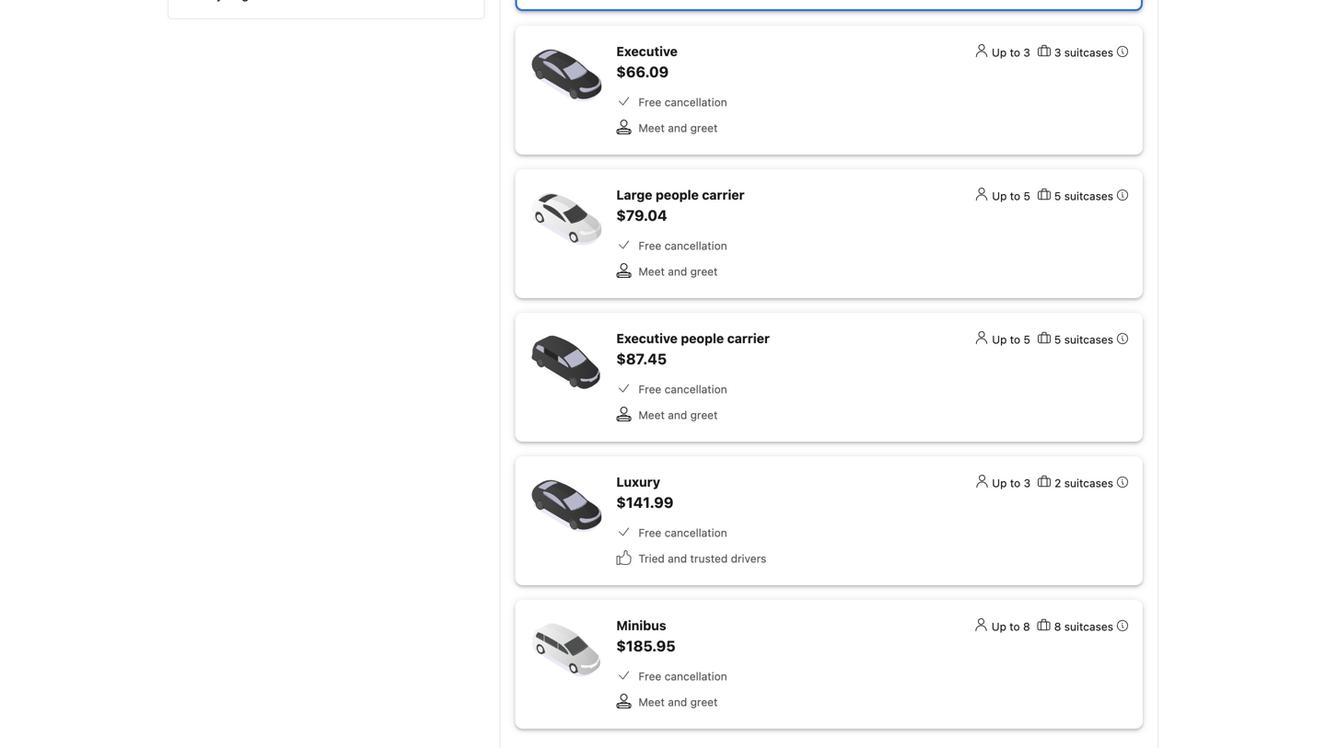 Task type: locate. For each thing, give the bounding box(es) containing it.
greet
[[691, 122, 718, 135], [691, 265, 718, 278], [691, 409, 718, 422], [691, 696, 718, 709]]

and down executive people carrier $87.45
[[668, 409, 687, 422]]

free cancellation up tried and trusted drivers
[[639, 527, 727, 540]]

meet and greet for $66.09
[[639, 122, 718, 135]]

to
[[1010, 46, 1021, 59], [1010, 190, 1021, 203], [1010, 333, 1021, 346], [1010, 477, 1021, 490], [1010, 621, 1020, 634]]

3 meet from the top
[[639, 409, 665, 422]]

8 suitcases
[[1055, 621, 1114, 634]]

1 free cancellation from the top
[[639, 96, 727, 109]]

to for $87.45
[[1010, 333, 1021, 346]]

and down $185.95
[[668, 696, 687, 709]]

executive
[[617, 44, 678, 59], [617, 331, 678, 346]]

1 meet from the top
[[639, 122, 665, 135]]

cancellation for $79.04
[[665, 240, 727, 252]]

4 greet from the top
[[691, 696, 718, 709]]

2 up to 5 from the top
[[992, 333, 1031, 346]]

up to 3 left 2
[[992, 477, 1031, 490]]

3 suitcases from the top
[[1065, 333, 1114, 346]]

meet
[[639, 122, 665, 135], [639, 265, 665, 278], [639, 409, 665, 422], [639, 696, 665, 709]]

3 to from the top
[[1010, 333, 1021, 346]]

people for $87.45
[[681, 331, 724, 346]]

$185.95
[[617, 638, 676, 655]]

2 5 suitcases from the top
[[1055, 333, 1114, 346]]

up to 5 for $79.04
[[992, 190, 1031, 203]]

and for $79.04
[[668, 265, 687, 278]]

1 meet and greet from the top
[[639, 122, 718, 135]]

up
[[992, 46, 1007, 59], [992, 190, 1007, 203], [992, 333, 1007, 346], [992, 477, 1007, 490], [992, 621, 1007, 634]]

2
[[1055, 477, 1062, 490]]

greet for $87.45
[[691, 409, 718, 422]]

4 and from the top
[[668, 553, 687, 566]]

4 free from the top
[[639, 527, 662, 540]]

cancellation down large people carrier $79.04 on the top of the page
[[665, 240, 727, 252]]

5 suitcases for $87.45
[[1055, 333, 1114, 346]]

large
[[617, 187, 653, 203]]

8 right up to 8
[[1055, 621, 1062, 634]]

free down $79.04 on the top
[[639, 240, 662, 252]]

cancellation down executive people carrier $87.45
[[665, 383, 727, 396]]

1 and from the top
[[668, 122, 687, 135]]

free cancellation down "$66.09"
[[639, 96, 727, 109]]

cancellation for $66.09
[[665, 96, 727, 109]]

1 free from the top
[[639, 96, 662, 109]]

3
[[1024, 46, 1031, 59], [1055, 46, 1062, 59], [1024, 477, 1031, 490]]

5 suitcases from the top
[[1065, 621, 1114, 634]]

cancellation
[[665, 96, 727, 109], [665, 240, 727, 252], [665, 383, 727, 396], [665, 527, 727, 540], [665, 671, 727, 684]]

up to 5
[[992, 190, 1031, 203], [992, 333, 1031, 346]]

trusted
[[691, 553, 728, 566]]

1 up to 3 from the top
[[992, 46, 1031, 59]]

meet down $79.04 on the top
[[639, 265, 665, 278]]

and down large people carrier $79.04 on the top of the page
[[668, 265, 687, 278]]

free cancellation for $185.95
[[639, 671, 727, 684]]

1 suitcases from the top
[[1065, 46, 1114, 59]]

free cancellation
[[639, 96, 727, 109], [639, 240, 727, 252], [639, 383, 727, 396], [639, 527, 727, 540], [639, 671, 727, 684]]

1 executive from the top
[[617, 44, 678, 59]]

1 up to 5 from the top
[[992, 190, 1031, 203]]

up to 3 left 3 suitcases
[[992, 46, 1031, 59]]

executive up $87.45
[[617, 331, 678, 346]]

executive people carrier $87.45
[[617, 331, 770, 368]]

free down "$66.09"
[[639, 96, 662, 109]]

1 vertical spatial 5 suitcases
[[1055, 333, 1114, 346]]

meet for $66.09
[[639, 122, 665, 135]]

1 vertical spatial carrier
[[727, 331, 770, 346]]

carrier inside executive people carrier $87.45
[[727, 331, 770, 346]]

cancellation up tried and trusted drivers
[[665, 527, 727, 540]]

meet and greet for $87.45
[[639, 409, 718, 422]]

greet for $185.95
[[691, 696, 718, 709]]

5 free cancellation from the top
[[639, 671, 727, 684]]

people inside large people carrier $79.04
[[656, 187, 699, 203]]

1 horizontal spatial 8
[[1055, 621, 1062, 634]]

0 vertical spatial 5 suitcases
[[1055, 190, 1114, 203]]

3 cancellation from the top
[[665, 383, 727, 396]]

1 vertical spatial up to 3
[[992, 477, 1031, 490]]

and
[[668, 122, 687, 135], [668, 265, 687, 278], [668, 409, 687, 422], [668, 553, 687, 566], [668, 696, 687, 709]]

greet for $79.04
[[691, 265, 718, 278]]

executive for $66.09
[[617, 44, 678, 59]]

5 and from the top
[[668, 696, 687, 709]]

tried
[[639, 553, 665, 566]]

2 greet from the top
[[691, 265, 718, 278]]

suitcases
[[1065, 46, 1114, 59], [1065, 190, 1114, 203], [1065, 333, 1114, 346], [1065, 477, 1114, 490], [1065, 621, 1114, 634]]

free cancellation for $87.45
[[639, 383, 727, 396]]

meet for $87.45
[[639, 409, 665, 422]]

free
[[639, 96, 662, 109], [639, 240, 662, 252], [639, 383, 662, 396], [639, 527, 662, 540], [639, 671, 662, 684]]

meet and greet
[[639, 122, 718, 135], [639, 265, 718, 278], [639, 409, 718, 422], [639, 696, 718, 709]]

carrier
[[702, 187, 745, 203], [727, 331, 770, 346]]

meet and greet down $87.45
[[639, 409, 718, 422]]

1 5 suitcases from the top
[[1055, 190, 1114, 203]]

5 to from the top
[[1010, 621, 1020, 634]]

2 meet and greet from the top
[[639, 265, 718, 278]]

people
[[656, 187, 699, 203], [681, 331, 724, 346]]

4 to from the top
[[1010, 477, 1021, 490]]

people inside executive people carrier $87.45
[[681, 331, 724, 346]]

1 vertical spatial up to 5
[[992, 333, 1031, 346]]

2 up to 3 from the top
[[992, 477, 1031, 490]]

executive up "$66.09"
[[617, 44, 678, 59]]

3 for $141.99
[[1024, 477, 1031, 490]]

people for $79.04
[[656, 187, 699, 203]]

free for $66.09
[[639, 96, 662, 109]]

meet and greet down large people carrier $79.04 on the top of the page
[[639, 265, 718, 278]]

2 cancellation from the top
[[665, 240, 727, 252]]

2 free from the top
[[639, 240, 662, 252]]

4 meet and greet from the top
[[639, 696, 718, 709]]

and for $66.09
[[668, 122, 687, 135]]

cancellation for $141.99
[[665, 527, 727, 540]]

5 free from the top
[[639, 671, 662, 684]]

free cancellation down $185.95
[[639, 671, 727, 684]]

8 left the 8 suitcases at the right
[[1024, 621, 1031, 634]]

free up tried
[[639, 527, 662, 540]]

1 to from the top
[[1010, 46, 1021, 59]]

meet down $185.95
[[639, 696, 665, 709]]

5 suitcases
[[1055, 190, 1114, 203], [1055, 333, 1114, 346]]

to for $79.04
[[1010, 190, 1021, 203]]

3 suitcases
[[1055, 46, 1114, 59]]

suitcases for $87.45
[[1065, 333, 1114, 346]]

to for $141.99
[[1010, 477, 1021, 490]]

5
[[1024, 190, 1031, 203], [1055, 190, 1062, 203], [1024, 333, 1031, 346], [1055, 333, 1062, 346]]

1 vertical spatial people
[[681, 331, 724, 346]]

4 suitcases from the top
[[1065, 477, 1114, 490]]

1 vertical spatial executive
[[617, 331, 678, 346]]

0 vertical spatial up to 5
[[992, 190, 1031, 203]]

4 meet from the top
[[639, 696, 665, 709]]

cancellation for $185.95
[[665, 671, 727, 684]]

free down $87.45
[[639, 383, 662, 396]]

2 and from the top
[[668, 265, 687, 278]]

up to 3 for $141.99
[[992, 477, 1031, 490]]

meet down $87.45
[[639, 409, 665, 422]]

free cancellation down executive people carrier $87.45
[[639, 383, 727, 396]]

2 suitcases from the top
[[1065, 190, 1114, 203]]

up for $185.95
[[992, 621, 1007, 634]]

1 cancellation from the top
[[665, 96, 727, 109]]

cancellation down "$66.09"
[[665, 96, 727, 109]]

5 cancellation from the top
[[665, 671, 727, 684]]

meet and greet for $79.04
[[639, 265, 718, 278]]

3 meet and greet from the top
[[639, 409, 718, 422]]

to for $66.09
[[1010, 46, 1021, 59]]

0 vertical spatial executive
[[617, 44, 678, 59]]

0 vertical spatial people
[[656, 187, 699, 203]]

3 greet from the top
[[691, 409, 718, 422]]

3 free from the top
[[639, 383, 662, 396]]

0 horizontal spatial 8
[[1024, 621, 1031, 634]]

meet and greet down $185.95
[[639, 696, 718, 709]]

$141.99
[[617, 494, 674, 512]]

1 greet from the top
[[691, 122, 718, 135]]

8
[[1024, 621, 1031, 634], [1055, 621, 1062, 634]]

2 executive from the top
[[617, 331, 678, 346]]

free down $185.95
[[639, 671, 662, 684]]

and right tried
[[668, 553, 687, 566]]

3 and from the top
[[668, 409, 687, 422]]

0 vertical spatial up to 3
[[992, 46, 1031, 59]]

up for $79.04
[[992, 190, 1007, 203]]

0 vertical spatial carrier
[[702, 187, 745, 203]]

minibus $185.95
[[617, 619, 676, 655]]

meet down "$66.09"
[[639, 122, 665, 135]]

2 to from the top
[[1010, 190, 1021, 203]]

2 meet from the top
[[639, 265, 665, 278]]

free cancellation down large people carrier $79.04 on the top of the page
[[639, 240, 727, 252]]

3 free cancellation from the top
[[639, 383, 727, 396]]

carrier inside large people carrier $79.04
[[702, 187, 745, 203]]

drivers
[[731, 553, 767, 566]]

4 free cancellation from the top
[[639, 527, 727, 540]]

4 cancellation from the top
[[665, 527, 727, 540]]

up to 3
[[992, 46, 1031, 59], [992, 477, 1031, 490]]

$66.09
[[617, 63, 669, 81]]

cancellation down $185.95
[[665, 671, 727, 684]]

executive inside executive people carrier $87.45
[[617, 331, 678, 346]]

free cancellation for $79.04
[[639, 240, 727, 252]]

2 free cancellation from the top
[[639, 240, 727, 252]]

meet and greet down "$66.09"
[[639, 122, 718, 135]]

and down "$66.09"
[[668, 122, 687, 135]]



Task type: describe. For each thing, give the bounding box(es) containing it.
2 suitcases
[[1055, 477, 1114, 490]]

up for $87.45
[[992, 333, 1007, 346]]

free for $87.45
[[639, 383, 662, 396]]

and for $141.99
[[668, 553, 687, 566]]

up to 5 for $87.45
[[992, 333, 1031, 346]]

1 8 from the left
[[1024, 621, 1031, 634]]

3 for $66.09
[[1024, 46, 1031, 59]]

meet for $79.04
[[639, 265, 665, 278]]

up for $141.99
[[992, 477, 1007, 490]]

free for $185.95
[[639, 671, 662, 684]]

$87.45
[[617, 351, 667, 368]]

meet and greet for $185.95
[[639, 696, 718, 709]]

tried and trusted drivers
[[639, 553, 767, 566]]

greet for $66.09
[[691, 122, 718, 135]]

executive for $87.45
[[617, 331, 678, 346]]

free for $141.99
[[639, 527, 662, 540]]

executive $66.09
[[617, 44, 678, 81]]

5 suitcases for $79.04
[[1055, 190, 1114, 203]]

suitcases for $141.99
[[1065, 477, 1114, 490]]

cancellation for $87.45
[[665, 383, 727, 396]]

meet for $185.95
[[639, 696, 665, 709]]

carrier for $87.45
[[727, 331, 770, 346]]

suitcases for $79.04
[[1065, 190, 1114, 203]]

carrier for $79.04
[[702, 187, 745, 203]]

up to 8
[[992, 621, 1031, 634]]

free cancellation for $66.09
[[639, 96, 727, 109]]

luxury $141.99
[[617, 475, 674, 512]]

suitcases for $66.09
[[1065, 46, 1114, 59]]

large people carrier $79.04
[[617, 187, 745, 224]]

$79.04
[[617, 207, 668, 224]]

luxury
[[617, 475, 661, 490]]

up to 3 for $66.09
[[992, 46, 1031, 59]]

free cancellation for $141.99
[[639, 527, 727, 540]]

and for $87.45
[[668, 409, 687, 422]]

to for $185.95
[[1010, 621, 1020, 634]]

up for $66.09
[[992, 46, 1007, 59]]

2 8 from the left
[[1055, 621, 1062, 634]]

minibus
[[617, 619, 667, 634]]

and for $185.95
[[668, 696, 687, 709]]

suitcases for $185.95
[[1065, 621, 1114, 634]]

free for $79.04
[[639, 240, 662, 252]]



Task type: vqa. For each thing, say whether or not it's contained in the screenshot.
'carrier' inside the Large people carrier $79.04
yes



